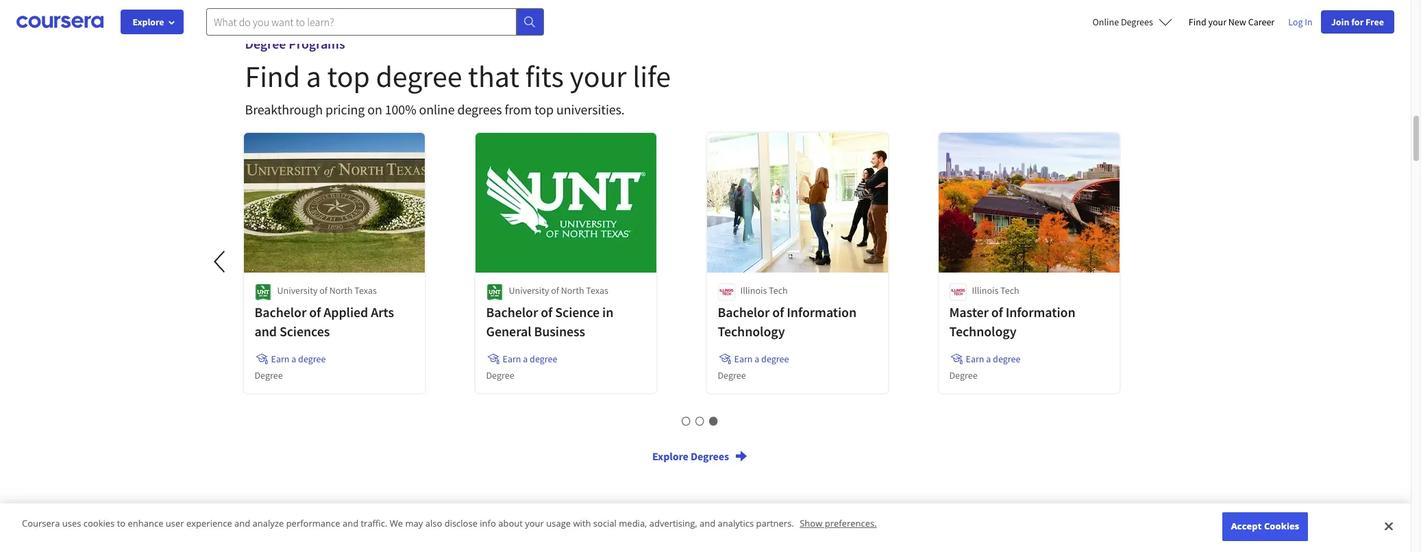 Task type: describe. For each thing, give the bounding box(es) containing it.
on
[[367, 101, 382, 118]]

0 vertical spatial top
[[327, 58, 370, 95]]

online
[[1093, 16, 1119, 28]]

degree for bachelor of science in general business
[[530, 353, 557, 365]]

performance
[[286, 518, 340, 530]]

online
[[419, 101, 455, 118]]

to
[[117, 518, 126, 530]]

experience
[[186, 518, 232, 530]]

uses
[[62, 518, 81, 530]]

coursera
[[22, 518, 60, 530]]

0 vertical spatial find
[[1189, 16, 1207, 28]]

earn for bachelor of applied arts and sciences
[[271, 353, 290, 365]]

a for bachelor of information technology
[[755, 353, 760, 365]]

earn a degree for bachelor of applied arts and sciences
[[271, 353, 326, 365]]

north for applied
[[329, 284, 353, 297]]

and left 'analyze'
[[234, 518, 250, 530]]

lohp - global - s18n (::s18n) carousel element
[[245, 509, 1166, 552]]

degree inside degree programs find a top degree that fits your life breakthrough pricing on 100% online degrees from top universities.
[[245, 35, 286, 52]]

in
[[1305, 16, 1313, 28]]

university of north texas for applied
[[277, 284, 377, 297]]

online degrees
[[1093, 16, 1153, 28]]

online degrees button
[[1082, 7, 1184, 37]]

list inside earn your degree carousel element
[[245, 413, 1156, 430]]

1 button
[[680, 413, 694, 430]]

degree inside degree programs find a top degree that fits your life breakthrough pricing on 100% online degrees from top universities.
[[376, 58, 462, 95]]

information for master of information technology
[[1006, 304, 1076, 321]]

tech for bachelor
[[769, 284, 788, 297]]

university for applied
[[277, 284, 318, 297]]

university for science
[[509, 284, 549, 297]]

a for master of information technology
[[986, 353, 991, 365]]

that
[[468, 58, 520, 95]]

in
[[602, 304, 614, 321]]

illinois tech image for bachelor
[[718, 284, 735, 301]]

explore degrees link
[[653, 450, 748, 466]]

bachelor inside bachelor of information technology
[[718, 304, 770, 321]]

master
[[950, 304, 989, 321]]

coursera uses cookies to enhance user experience and analyze performance and traffic. we may also disclose info about your usage with social media, advertising, and analytics partners. show preferences.
[[22, 518, 877, 530]]

usage
[[546, 518, 571, 530]]

programs
[[289, 35, 345, 52]]

illinois tech for master
[[972, 284, 1020, 297]]

previous slide image
[[204, 245, 237, 278]]

3 button
[[707, 413, 721, 430]]

a for bachelor of science in general business
[[523, 353, 528, 365]]

join for free link
[[1321, 10, 1395, 34]]

3
[[711, 414, 718, 429]]

2
[[698, 414, 704, 429]]

show
[[800, 518, 823, 530]]

preferences.
[[825, 518, 877, 530]]

a inside degree programs find a top degree that fits your life breakthrough pricing on 100% online degrees from top universities.
[[306, 58, 321, 95]]

bachelor of applied arts and sciences
[[255, 304, 394, 340]]

new
[[1229, 16, 1247, 28]]

info
[[480, 518, 496, 530]]

1
[[684, 414, 690, 429]]

texas for applied
[[355, 284, 377, 297]]

1 vertical spatial top
[[535, 101, 554, 118]]

career
[[1249, 16, 1275, 28]]

traffic.
[[361, 518, 388, 530]]

university of north texas image for bachelor of applied arts and sciences
[[255, 284, 272, 301]]

free
[[1366, 16, 1385, 28]]

business
[[534, 323, 585, 340]]

north for science
[[561, 284, 584, 297]]

join for free
[[1332, 16, 1385, 28]]

earn for bachelor of science in general business
[[503, 353, 521, 365]]

and left analytics
[[700, 518, 716, 530]]

illinois for master
[[972, 284, 999, 297]]

disclose
[[445, 518, 478, 530]]

log in
[[1289, 16, 1313, 28]]

accept cookies
[[1232, 520, 1300, 533]]

explore degrees
[[653, 450, 729, 463]]

analytics
[[718, 518, 754, 530]]

your inside degree programs find a top degree that fits your life breakthrough pricing on 100% online degrees from top universities.
[[570, 58, 627, 95]]

explore for explore degrees
[[653, 450, 689, 463]]

also
[[425, 518, 442, 530]]

texas for science
[[586, 284, 609, 297]]

degree programs find a top degree that fits your life breakthrough pricing on 100% online degrees from top universities.
[[245, 35, 671, 118]]

a for bachelor of applied arts and sciences
[[291, 353, 296, 365]]

technology for bachelor
[[718, 323, 785, 340]]

we
[[390, 518, 403, 530]]

explore for explore
[[133, 16, 164, 28]]



Task type: vqa. For each thing, say whether or not it's contained in the screenshot.
experience
yes



Task type: locate. For each thing, give the bounding box(es) containing it.
degree for bachelor of science in general business
[[486, 369, 514, 382]]

technology inside bachelor of information technology
[[718, 323, 785, 340]]

illinois up bachelor of information technology
[[741, 284, 767, 297]]

1 horizontal spatial illinois
[[972, 284, 999, 297]]

2 illinois tech image from the left
[[950, 284, 967, 301]]

1 horizontal spatial illinois tech image
[[950, 284, 967, 301]]

explore inside popup button
[[133, 16, 164, 28]]

bachelor for and
[[255, 304, 307, 321]]

north up science
[[561, 284, 584, 297]]

degree for master of information technology
[[950, 369, 978, 382]]

accept cookies button
[[1223, 513, 1308, 541]]

fits
[[525, 58, 564, 95]]

list containing 1
[[245, 413, 1156, 430]]

texas up in
[[586, 284, 609, 297]]

about
[[498, 518, 523, 530]]

1 north from the left
[[329, 284, 353, 297]]

a down general
[[523, 353, 528, 365]]

2 texas from the left
[[586, 284, 609, 297]]

1 vertical spatial degrees
[[691, 450, 729, 463]]

1 horizontal spatial technology
[[950, 323, 1017, 340]]

1 university from the left
[[277, 284, 318, 297]]

3 earn a degree from the left
[[734, 353, 789, 365]]

your right about
[[525, 518, 544, 530]]

1 earn a degree from the left
[[271, 353, 326, 365]]

university of north texas up science
[[509, 284, 609, 297]]

4 earn from the left
[[966, 353, 985, 365]]

0 horizontal spatial illinois tech
[[741, 284, 788, 297]]

university of north texas image up general
[[486, 284, 503, 301]]

and left sciences
[[255, 323, 277, 340]]

0 horizontal spatial texas
[[355, 284, 377, 297]]

0 horizontal spatial university of north texas image
[[255, 284, 272, 301]]

earn for master of information technology
[[966, 353, 985, 365]]

a down programs at the left top of the page
[[306, 58, 321, 95]]

top right 'from'
[[535, 101, 554, 118]]

0 horizontal spatial university
[[277, 284, 318, 297]]

earn a degree down sciences
[[271, 353, 326, 365]]

1 horizontal spatial texas
[[586, 284, 609, 297]]

arts
[[371, 304, 394, 321]]

2 illinois tech from the left
[[972, 284, 1020, 297]]

degree for bachelor of information technology
[[762, 353, 789, 365]]

0 horizontal spatial north
[[329, 284, 353, 297]]

and
[[255, 323, 277, 340], [234, 518, 250, 530], [343, 518, 359, 530], [700, 518, 716, 530]]

life
[[633, 58, 671, 95]]

degrees inside dropdown button
[[1121, 16, 1153, 28]]

bachelor of information technology
[[718, 304, 857, 340]]

1 earn from the left
[[271, 353, 290, 365]]

information inside bachelor of information technology
[[787, 304, 857, 321]]

cookies
[[1265, 520, 1300, 533]]

your inside privacy alert dialog
[[525, 518, 544, 530]]

1 texas from the left
[[355, 284, 377, 297]]

top
[[327, 58, 370, 95], [535, 101, 554, 118]]

earn down general
[[503, 353, 521, 365]]

find up breakthrough
[[245, 58, 300, 95]]

illinois tech image
[[718, 284, 735, 301], [950, 284, 967, 301]]

0 horizontal spatial top
[[327, 58, 370, 95]]

2 earn from the left
[[503, 353, 521, 365]]

list
[[245, 413, 1156, 430]]

of inside bachelor of information technology
[[773, 304, 784, 321]]

of
[[320, 284, 328, 297], [551, 284, 559, 297], [309, 304, 321, 321], [541, 304, 553, 321], [773, 304, 784, 321], [992, 304, 1003, 321]]

1 illinois tech from the left
[[741, 284, 788, 297]]

degree up online
[[376, 58, 462, 95]]

earn down sciences
[[271, 353, 290, 365]]

3 bachelor from the left
[[718, 304, 770, 321]]

university up "bachelor of science in general business"
[[509, 284, 549, 297]]

bachelor for general
[[486, 304, 538, 321]]

bachelor inside the bachelor of applied arts and sciences
[[255, 304, 307, 321]]

1 horizontal spatial bachelor
[[486, 304, 538, 321]]

degree down general
[[486, 369, 514, 382]]

0 horizontal spatial illinois tech image
[[718, 284, 735, 301]]

log in link
[[1280, 14, 1321, 30]]

1 horizontal spatial your
[[570, 58, 627, 95]]

degree for master of information technology
[[993, 353, 1021, 365]]

find
[[1189, 16, 1207, 28], [245, 58, 300, 95]]

university of north texas
[[277, 284, 377, 297], [509, 284, 609, 297]]

2 information from the left
[[1006, 304, 1076, 321]]

university
[[277, 284, 318, 297], [509, 284, 549, 297]]

earn down master
[[966, 353, 985, 365]]

degree down sciences
[[255, 369, 283, 382]]

science
[[555, 304, 600, 321]]

1 horizontal spatial tech
[[1001, 284, 1020, 297]]

2 university of north texas from the left
[[509, 284, 609, 297]]

earn for bachelor of information technology
[[734, 353, 753, 365]]

earn a degree for bachelor of information technology
[[734, 353, 789, 365]]

university of north texas image for bachelor of science in general business
[[486, 284, 503, 301]]

degree for bachelor of applied arts and sciences
[[255, 369, 283, 382]]

university up the bachelor of applied arts and sciences
[[277, 284, 318, 297]]

tech up the master of information technology
[[1001, 284, 1020, 297]]

your
[[1209, 16, 1227, 28], [570, 58, 627, 95], [525, 518, 544, 530]]

technology
[[718, 323, 785, 340], [950, 323, 1017, 340]]

your up universities.
[[570, 58, 627, 95]]

north up the "applied"
[[329, 284, 353, 297]]

university of north texas image up the bachelor of applied arts and sciences
[[255, 284, 272, 301]]

2 north from the left
[[561, 284, 584, 297]]

user
[[166, 518, 184, 530]]

top up pricing
[[327, 58, 370, 95]]

0 horizontal spatial illinois
[[741, 284, 767, 297]]

accept
[[1232, 520, 1262, 533]]

1 horizontal spatial degrees
[[1121, 16, 1153, 28]]

1 vertical spatial explore
[[653, 450, 689, 463]]

1 vertical spatial find
[[245, 58, 300, 95]]

find inside degree programs find a top degree that fits your life breakthrough pricing on 100% online degrees from top universities.
[[245, 58, 300, 95]]

2 university of north texas image from the left
[[486, 284, 503, 301]]

degree down sciences
[[298, 353, 326, 365]]

2 earn a degree from the left
[[503, 353, 557, 365]]

0 horizontal spatial tech
[[769, 284, 788, 297]]

your left new
[[1209, 16, 1227, 28]]

bachelor inside "bachelor of science in general business"
[[486, 304, 538, 321]]

100%
[[385, 101, 416, 118]]

bachelor of science in general business
[[486, 304, 614, 340]]

degrees inside "link"
[[691, 450, 729, 463]]

degrees for online degrees
[[1121, 16, 1153, 28]]

applied
[[324, 304, 368, 321]]

sciences
[[280, 323, 330, 340]]

university of north texas for science
[[509, 284, 609, 297]]

0 horizontal spatial information
[[787, 304, 857, 321]]

find your new career link
[[1184, 10, 1280, 34]]

illinois for bachelor
[[741, 284, 767, 297]]

degrees for explore degrees
[[691, 450, 729, 463]]

tech
[[769, 284, 788, 297], [1001, 284, 1020, 297]]

earn a degree for master of information technology
[[966, 353, 1021, 365]]

2 tech from the left
[[1001, 284, 1020, 297]]

0 vertical spatial explore
[[133, 16, 164, 28]]

0 horizontal spatial find
[[245, 58, 300, 95]]

earn
[[271, 353, 290, 365], [503, 353, 521, 365], [734, 353, 753, 365], [966, 353, 985, 365]]

coursera image
[[16, 11, 103, 33]]

earn a degree for bachelor of science in general business
[[503, 353, 557, 365]]

degrees
[[457, 101, 502, 118]]

university of north texas image
[[255, 284, 272, 301], [486, 284, 503, 301]]

master of information technology
[[950, 304, 1076, 340]]

a
[[306, 58, 321, 95], [291, 353, 296, 365], [523, 353, 528, 365], [755, 353, 760, 365], [986, 353, 991, 365]]

1 horizontal spatial explore
[[653, 450, 689, 463]]

3 earn from the left
[[734, 353, 753, 365]]

explore inside "link"
[[653, 450, 689, 463]]

1 tech from the left
[[769, 284, 788, 297]]

a down the master of information technology
[[986, 353, 991, 365]]

degree up 3 button
[[718, 369, 746, 382]]

degree
[[376, 58, 462, 95], [298, 353, 326, 365], [530, 353, 557, 365], [762, 353, 789, 365], [993, 353, 1021, 365]]

illinois tech image up master
[[950, 284, 967, 301]]

2 vertical spatial your
[[525, 518, 544, 530]]

4 earn a degree from the left
[[966, 353, 1021, 365]]

information inside the master of information technology
[[1006, 304, 1076, 321]]

from
[[505, 101, 532, 118]]

None search field
[[206, 8, 544, 36]]

breakthrough
[[245, 101, 323, 118]]

university of north texas up the "applied"
[[277, 284, 377, 297]]

technology inside the master of information technology
[[950, 323, 1017, 340]]

of inside the bachelor of applied arts and sciences
[[309, 304, 321, 321]]

1 university of north texas image from the left
[[255, 284, 272, 301]]

analyze
[[253, 518, 284, 530]]

for
[[1352, 16, 1364, 28]]

0 horizontal spatial bachelor
[[255, 304, 307, 321]]

2 button
[[694, 413, 707, 430]]

tech up bachelor of information technology
[[769, 284, 788, 297]]

0 vertical spatial your
[[1209, 16, 1227, 28]]

show preferences. link
[[800, 518, 877, 530]]

1 information from the left
[[787, 304, 857, 321]]

2 technology from the left
[[950, 323, 1017, 340]]

information
[[787, 304, 857, 321], [1006, 304, 1076, 321]]

1 horizontal spatial top
[[535, 101, 554, 118]]

pricing
[[326, 101, 365, 118]]

explore button
[[121, 10, 184, 34]]

texas
[[355, 284, 377, 297], [586, 284, 609, 297]]

earn a degree down the master of information technology
[[966, 353, 1021, 365]]

0 horizontal spatial technology
[[718, 323, 785, 340]]

join
[[1332, 16, 1350, 28]]

and left traffic. on the bottom of the page
[[343, 518, 359, 530]]

degrees down 3 button
[[691, 450, 729, 463]]

degree for bachelor of applied arts and sciences
[[298, 353, 326, 365]]

1 horizontal spatial find
[[1189, 16, 1207, 28]]

illinois tech image for master
[[950, 284, 967, 301]]

1 vertical spatial your
[[570, 58, 627, 95]]

illinois up master
[[972, 284, 999, 297]]

tech for master
[[1001, 284, 1020, 297]]

degree down master
[[950, 369, 978, 382]]

0 horizontal spatial degrees
[[691, 450, 729, 463]]

earn a degree down bachelor of information technology
[[734, 353, 789, 365]]

partners.
[[756, 518, 794, 530]]

earn down bachelor of information technology
[[734, 353, 753, 365]]

degree down the master of information technology
[[993, 353, 1021, 365]]

earn a degree down general
[[503, 353, 557, 365]]

1 illinois from the left
[[741, 284, 767, 297]]

illinois tech image up bachelor of information technology
[[718, 284, 735, 301]]

a down bachelor of information technology
[[755, 353, 760, 365]]

earn your degree carousel element
[[0, 0, 1166, 509]]

general
[[486, 323, 532, 340]]

2 horizontal spatial bachelor
[[718, 304, 770, 321]]

1 horizontal spatial illinois tech
[[972, 284, 1020, 297]]

bachelor
[[255, 304, 307, 321], [486, 304, 538, 321], [718, 304, 770, 321]]

1 technology from the left
[[718, 323, 785, 340]]

1 horizontal spatial university of north texas
[[509, 284, 609, 297]]

1 bachelor from the left
[[255, 304, 307, 321]]

enhance
[[128, 518, 163, 530]]

technology for master
[[950, 323, 1017, 340]]

find left new
[[1189, 16, 1207, 28]]

0 horizontal spatial your
[[525, 518, 544, 530]]

may
[[405, 518, 423, 530]]

degree down business
[[530, 353, 557, 365]]

of inside the master of information technology
[[992, 304, 1003, 321]]

information for bachelor of information technology
[[787, 304, 857, 321]]

2 illinois from the left
[[972, 284, 999, 297]]

find your new career
[[1189, 16, 1275, 28]]

texas up 'arts'
[[355, 284, 377, 297]]

privacy alert dialog
[[0, 504, 1411, 552]]

explore
[[133, 16, 164, 28], [653, 450, 689, 463]]

2 bachelor from the left
[[486, 304, 538, 321]]

1 horizontal spatial north
[[561, 284, 584, 297]]

cookies
[[83, 518, 115, 530]]

illinois tech
[[741, 284, 788, 297], [972, 284, 1020, 297]]

1 university of north texas from the left
[[277, 284, 377, 297]]

What do you want to learn? text field
[[206, 8, 517, 36]]

earn a degree
[[271, 353, 326, 365], [503, 353, 557, 365], [734, 353, 789, 365], [966, 353, 1021, 365]]

2 horizontal spatial your
[[1209, 16, 1227, 28]]

degree left programs at the left top of the page
[[245, 35, 286, 52]]

with
[[573, 518, 591, 530]]

media,
[[619, 518, 647, 530]]

2 university from the left
[[509, 284, 549, 297]]

degrees
[[1121, 16, 1153, 28], [691, 450, 729, 463]]

degree down bachelor of information technology
[[762, 353, 789, 365]]

1 horizontal spatial information
[[1006, 304, 1076, 321]]

0 vertical spatial degrees
[[1121, 16, 1153, 28]]

universities.
[[557, 101, 625, 118]]

log
[[1289, 16, 1303, 28]]

1 horizontal spatial university of north texas image
[[486, 284, 503, 301]]

a down sciences
[[291, 353, 296, 365]]

and inside the bachelor of applied arts and sciences
[[255, 323, 277, 340]]

advertising,
[[650, 518, 698, 530]]

degrees right the online
[[1121, 16, 1153, 28]]

degree
[[245, 35, 286, 52], [255, 369, 283, 382], [486, 369, 514, 382], [718, 369, 746, 382], [950, 369, 978, 382]]

illinois tech up bachelor of information technology
[[741, 284, 788, 297]]

degree for bachelor of information technology
[[718, 369, 746, 382]]

1 horizontal spatial university
[[509, 284, 549, 297]]

north
[[329, 284, 353, 297], [561, 284, 584, 297]]

1 illinois tech image from the left
[[718, 284, 735, 301]]

0 horizontal spatial university of north texas
[[277, 284, 377, 297]]

illinois tech up master
[[972, 284, 1020, 297]]

illinois tech for bachelor
[[741, 284, 788, 297]]

of inside "bachelor of science in general business"
[[541, 304, 553, 321]]

social
[[593, 518, 617, 530]]

0 horizontal spatial explore
[[133, 16, 164, 28]]



